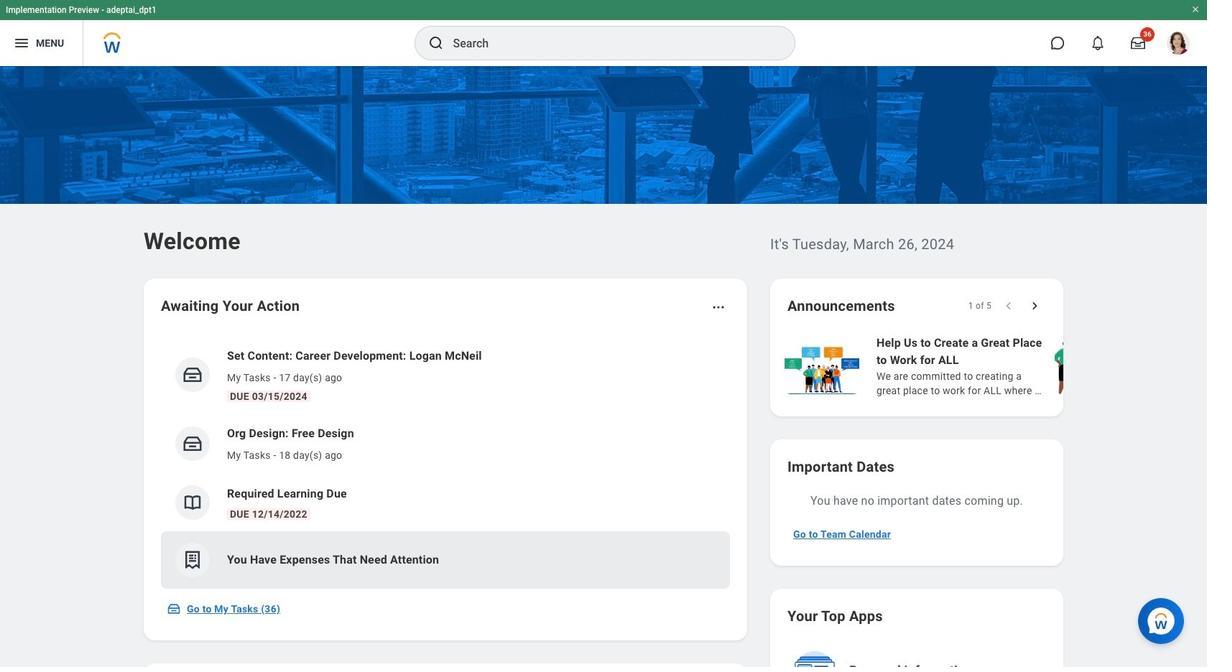 Task type: describe. For each thing, give the bounding box(es) containing it.
close environment banner image
[[1191, 5, 1200, 14]]

notifications large image
[[1091, 36, 1105, 50]]

inbox image
[[182, 433, 203, 455]]

0 horizontal spatial inbox image
[[167, 602, 181, 617]]

1 horizontal spatial inbox image
[[182, 364, 203, 386]]

Search Workday  search field
[[453, 27, 765, 59]]

dashboard expenses image
[[182, 550, 203, 571]]



Task type: vqa. For each thing, say whether or not it's contained in the screenshot.
the before
no



Task type: locate. For each thing, give the bounding box(es) containing it.
chevron left small image
[[1002, 299, 1016, 313]]

justify image
[[13, 34, 30, 52]]

list
[[782, 333, 1207, 400], [161, 336, 730, 589]]

search image
[[427, 34, 444, 52]]

0 vertical spatial inbox image
[[182, 364, 203, 386]]

inbox large image
[[1131, 36, 1145, 50]]

0 horizontal spatial list
[[161, 336, 730, 589]]

1 horizontal spatial list
[[782, 333, 1207, 400]]

chevron right small image
[[1028, 299, 1042, 313]]

main content
[[0, 66, 1207, 668]]

1 vertical spatial inbox image
[[167, 602, 181, 617]]

status
[[968, 300, 992, 312]]

banner
[[0, 0, 1207, 66]]

profile logan mcneil image
[[1167, 32, 1190, 58]]

book open image
[[182, 492, 203, 514]]

inbox image
[[182, 364, 203, 386], [167, 602, 181, 617]]



